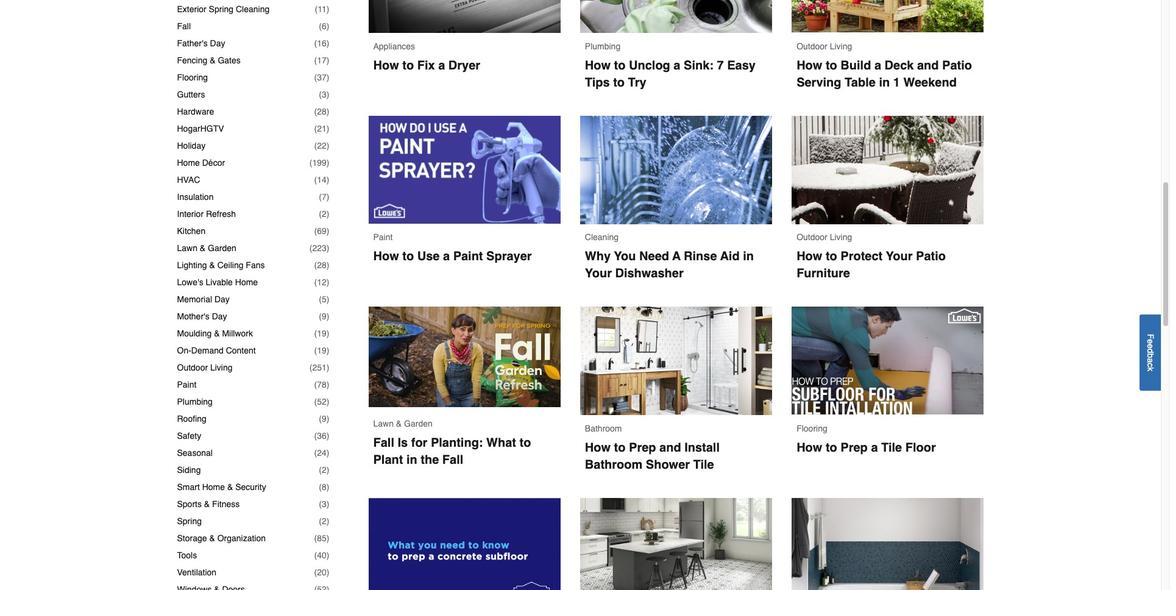 Task type: locate. For each thing, give the bounding box(es) containing it.
0 vertical spatial fall
[[177, 21, 191, 31]]

garden up for
[[404, 419, 433, 429]]

a video showing how to correctly use a paint sprayer. image
[[369, 116, 561, 224]]

& up on-demand content
[[214, 329, 220, 338]]

a for deck
[[875, 58, 882, 72]]

0 vertical spatial tile
[[882, 441, 903, 455]]

1 horizontal spatial lawn & garden
[[374, 419, 433, 429]]

1 horizontal spatial and
[[918, 58, 939, 72]]

patio inside 'how to build a deck and patio serving table in 1 weekend'
[[943, 58, 973, 72]]

28 up the 12
[[317, 260, 327, 270]]

( for exterior spring cleaning
[[315, 4, 318, 14]]

1 3 from the top
[[322, 90, 327, 99]]

) down ( 52 )
[[327, 414, 330, 424]]

) down 6
[[327, 38, 330, 48]]

0 vertical spatial 19
[[317, 329, 327, 338]]

( for seasonal
[[314, 448, 317, 458]]

2 vertical spatial in
[[407, 453, 418, 467]]

2 horizontal spatial in
[[880, 75, 890, 90]]

7 left the easy
[[717, 58, 724, 73]]

( 16 )
[[314, 38, 330, 48]]

0 vertical spatial 2
[[322, 209, 327, 219]]

3 2 from the top
[[322, 517, 327, 526]]

easy
[[728, 58, 756, 73]]

2 ( 19 ) from the top
[[314, 346, 330, 356]]

what
[[487, 436, 516, 450]]

living up protect on the right top of the page
[[830, 233, 853, 242]]

( for interior refresh
[[319, 209, 322, 219]]

how inside how to unclog a sink: 7 easy tips to try
[[585, 58, 611, 73]]

1 vertical spatial and
[[660, 441, 682, 455]]

paint
[[374, 233, 393, 242], [453, 250, 483, 264], [177, 380, 197, 390]]

paint for how to use a paint sprayer
[[374, 233, 393, 242]]

exterior spring cleaning
[[177, 4, 270, 14]]

1 19 from the top
[[317, 329, 327, 338]]

how to fix a dryer
[[374, 58, 481, 73]]

day for mother's day
[[212, 312, 227, 321]]

) for plumbing
[[327, 397, 330, 407]]

22
[[317, 141, 327, 151]]

tile
[[882, 441, 903, 455], [694, 458, 715, 472]]

your
[[886, 250, 913, 264], [585, 267, 612, 281]]

e
[[1146, 339, 1156, 344], [1146, 344, 1156, 349]]

) for lawn & garden
[[327, 243, 330, 253]]

( for on-demand content
[[314, 346, 317, 356]]

2 down "( 7 )"
[[322, 209, 327, 219]]

) up ( 251 )
[[327, 346, 330, 356]]

2 19 from the top
[[317, 346, 327, 356]]

1 vertical spatial outdoor
[[797, 233, 828, 242]]

outdoor living for protect
[[797, 233, 853, 242]]

a right use
[[443, 250, 450, 264]]

1 vertical spatial lawn
[[374, 419, 394, 429]]

9 down ( 52 )
[[322, 414, 327, 424]]

fitness
[[212, 499, 240, 509]]

and
[[918, 58, 939, 72], [660, 441, 682, 455]]

26 ) from the top
[[327, 431, 330, 441]]

0 horizontal spatial fall
[[177, 21, 191, 31]]

19 down ( 5 )
[[317, 329, 327, 338]]

0 horizontal spatial plumbing
[[177, 397, 213, 407]]

( for kitchen
[[314, 226, 317, 236]]

plant
[[374, 453, 403, 467]]

home décor
[[177, 158, 225, 168]]

1 horizontal spatial spring
[[209, 4, 234, 14]]

day up moulding & millwork
[[212, 312, 227, 321]]

33 ) from the top
[[327, 551, 330, 560]]

16
[[317, 38, 327, 48]]

( for outdoor living
[[310, 363, 313, 373]]

2 ( 9 ) from the top
[[319, 414, 330, 424]]

1 horizontal spatial garden
[[404, 419, 433, 429]]

living for build
[[830, 41, 853, 51]]

) down "( 7 )"
[[327, 209, 330, 219]]

tools
[[177, 551, 197, 560]]

) for insulation
[[327, 192, 330, 202]]

0 vertical spatial living
[[830, 41, 853, 51]]

living up the build
[[830, 41, 853, 51]]

mother's
[[177, 312, 210, 321]]

& up lowe's livable home
[[209, 260, 215, 270]]

on-
[[177, 346, 191, 356]]

2 vertical spatial paint
[[177, 380, 197, 390]]

28
[[317, 107, 327, 117], [317, 260, 327, 270]]

24 ) from the top
[[327, 397, 330, 407]]

wine glasses getting washed in a dishwasher. image
[[580, 116, 773, 224]]

e up b
[[1146, 344, 1156, 349]]

1 horizontal spatial your
[[886, 250, 913, 264]]

in left 1
[[880, 75, 890, 90]]

9 ) from the top
[[327, 141, 330, 151]]

5 ) from the top
[[327, 73, 330, 82]]

fall down exterior
[[177, 21, 191, 31]]

( 19 ) down ( 5 )
[[314, 329, 330, 338]]

& for ( 223 )
[[200, 243, 206, 253]]

1 vertical spatial 9
[[322, 414, 327, 424]]

your down why
[[585, 267, 612, 281]]

( 9 )
[[319, 312, 330, 321], [319, 414, 330, 424]]

an outdoor patio table and chairs covered in snow with a christmas tree. image
[[792, 116, 985, 224]]

) up 6
[[327, 4, 330, 14]]

( 2 ) for spring
[[319, 517, 330, 526]]

bathroom up how to prep and install bathroom shower tile
[[585, 424, 622, 434]]

1 vertical spatial 2
[[322, 465, 327, 475]]

7 ) from the top
[[327, 107, 330, 117]]

1 vertical spatial tile
[[694, 458, 715, 472]]

1 horizontal spatial home
[[202, 482, 225, 492]]

12 ) from the top
[[327, 192, 330, 202]]

( 40 )
[[314, 551, 330, 560]]

& up lighting
[[200, 243, 206, 253]]

( 251 )
[[310, 363, 330, 373]]

interior
[[177, 209, 204, 219]]

flooring up 'how to prep a tile floor'
[[797, 424, 828, 433]]

spring right exterior
[[209, 4, 234, 14]]

k
[[1146, 367, 1156, 371]]

0 vertical spatial outdoor
[[797, 41, 828, 51]]

c
[[1146, 363, 1156, 367]]

how to prep a tile floor
[[797, 441, 937, 455]]

9
[[322, 312, 327, 321], [322, 414, 327, 424]]

9 down 5
[[322, 312, 327, 321]]

how inside how to prep and install bathroom shower tile
[[585, 441, 611, 455]]

0 vertical spatial 7
[[717, 58, 724, 73]]

fall up plant on the bottom left of the page
[[374, 436, 395, 450]]

) up 8
[[327, 465, 330, 475]]

1 vertical spatial plumbing
[[177, 397, 213, 407]]

1 ( 2 ) from the top
[[319, 209, 330, 219]]

0 vertical spatial your
[[886, 250, 913, 264]]

( for hardware
[[314, 107, 317, 117]]

& for ( 28 )
[[209, 260, 215, 270]]

( 2 )
[[319, 209, 330, 219], [319, 465, 330, 475], [319, 517, 330, 526]]

) for hardware
[[327, 107, 330, 117]]

1 vertical spatial fall
[[374, 436, 395, 450]]

( 5 )
[[319, 295, 330, 304]]

2 bathroom from the top
[[585, 458, 643, 472]]

a person cleaning the kitchen sink. image
[[580, 0, 773, 33]]

outdoor living for build
[[797, 41, 853, 51]]

furniture
[[797, 267, 851, 281]]

how for how to prep and install bathroom shower tile
[[585, 441, 611, 455]]

a right fix
[[439, 58, 445, 73]]

) down ( 12 )
[[327, 295, 330, 304]]

( 2 ) up 8
[[319, 465, 330, 475]]

) up ( 21 )
[[327, 107, 330, 117]]

flooring down fencing
[[177, 73, 208, 82]]

) up "( 7 )"
[[327, 175, 330, 185]]

) down 14
[[327, 192, 330, 202]]

1 vertical spatial patio
[[917, 250, 946, 264]]

( 2 ) for interior refresh
[[319, 209, 330, 219]]

2 vertical spatial fall
[[443, 453, 464, 467]]

lawn & garden up "lighting & ceiling fans"
[[177, 243, 236, 253]]

prep
[[841, 441, 868, 455], [629, 441, 656, 455]]

and up the weekend
[[918, 58, 939, 72]]

dryer
[[449, 58, 481, 73]]

0 vertical spatial patio
[[943, 58, 973, 72]]

) for outdoor living
[[327, 363, 330, 373]]

ceiling
[[217, 260, 244, 270]]

( 37 )
[[314, 73, 330, 82]]

1 ) from the top
[[327, 4, 330, 14]]

how
[[797, 58, 823, 72], [374, 58, 399, 73], [585, 58, 611, 73], [374, 250, 399, 264], [797, 250, 823, 264], [797, 441, 823, 455], [585, 441, 611, 455]]

25 ) from the top
[[327, 414, 330, 424]]

garden for (
[[208, 243, 236, 253]]

0 vertical spatial ( 2 )
[[319, 209, 330, 219]]

7
[[717, 58, 724, 73], [322, 192, 327, 202]]

( 199 )
[[310, 158, 330, 168]]

2 2 from the top
[[322, 465, 327, 475]]

moulding
[[177, 329, 212, 338]]

& for ( 17 )
[[210, 56, 216, 65]]

0 horizontal spatial lawn
[[177, 243, 198, 253]]

a blue and white image that says "what you need to prep a concrete subfloor". image
[[369, 498, 561, 590]]

) for lowe's livable home
[[327, 278, 330, 287]]

0 horizontal spatial prep
[[629, 441, 656, 455]]

9 for mother's day
[[322, 312, 327, 321]]

1 vertical spatial ( 3 )
[[319, 499, 330, 509]]

1 vertical spatial ( 28 )
[[314, 260, 330, 270]]

0 vertical spatial ( 19 )
[[314, 329, 330, 338]]

day for memorial day
[[215, 295, 230, 304]]

to inside how to prep and install bathroom shower tile
[[614, 441, 626, 455]]

storage
[[177, 534, 207, 543]]

4 ) from the top
[[327, 56, 330, 65]]

livable
[[206, 278, 233, 287]]

& for ( 85 )
[[209, 534, 215, 543]]

( for lighting & ceiling fans
[[314, 260, 317, 270]]

1 2 from the top
[[322, 209, 327, 219]]

19 ) from the top
[[327, 312, 330, 321]]

) for spring
[[327, 517, 330, 526]]

0 horizontal spatial paint
[[177, 380, 197, 390]]

garden up "lighting & ceiling fans"
[[208, 243, 236, 253]]

1 ( 19 ) from the top
[[314, 329, 330, 338]]

unclog
[[629, 58, 671, 73]]

7 down 14
[[322, 192, 327, 202]]

2 ( 3 ) from the top
[[319, 499, 330, 509]]

1 vertical spatial ( 9 )
[[319, 414, 330, 424]]

15 ) from the top
[[327, 243, 330, 253]]

0 vertical spatial lawn
[[177, 243, 198, 253]]

tile down install
[[694, 458, 715, 472]]

( for storage & organization
[[314, 534, 317, 543]]

( for moulding & millwork
[[314, 329, 317, 338]]

e up d
[[1146, 339, 1156, 344]]

1 horizontal spatial in
[[743, 250, 754, 264]]

outdoor up furniture
[[797, 233, 828, 242]]

) up ( 22 )
[[327, 124, 330, 134]]

how inside 'how to build a deck and patio serving table in 1 weekend'
[[797, 58, 823, 72]]

1 vertical spatial bathroom
[[585, 458, 643, 472]]

outdoor living
[[797, 41, 853, 51], [797, 233, 853, 242], [177, 363, 233, 373]]

a bathroom with a white tub, blue mosaic tile and a brushed nickel tub faucet and spout. image
[[792, 498, 985, 590]]

1 9 from the top
[[322, 312, 327, 321]]

2 up 85 at the bottom of page
[[322, 517, 327, 526]]

0 vertical spatial ( 3 )
[[319, 90, 330, 99]]

( 8 )
[[319, 482, 330, 492]]

0 vertical spatial paint
[[374, 233, 393, 242]]

( 28 ) up the 12
[[314, 260, 330, 270]]

your right protect on the right top of the page
[[886, 250, 913, 264]]

) for lighting & ceiling fans
[[327, 260, 330, 270]]

living
[[830, 41, 853, 51], [830, 233, 853, 242], [210, 363, 233, 373]]

) down 8
[[327, 499, 330, 509]]

prep inside how to prep and install bathroom shower tile
[[629, 441, 656, 455]]

) up 14
[[327, 158, 330, 168]]

( 9 ) down ( 52 )
[[319, 414, 330, 424]]

1 vertical spatial lawn & garden
[[374, 419, 433, 429]]

( 28 )
[[314, 107, 330, 117], [314, 260, 330, 270]]

how for how to use a paint sprayer
[[374, 250, 399, 264]]

2 ( 2 ) from the top
[[319, 465, 330, 475]]

19 for on-demand content
[[317, 346, 327, 356]]

1 vertical spatial living
[[830, 233, 853, 242]]

1 horizontal spatial lawn
[[374, 419, 394, 429]]

7 inside how to unclog a sink: 7 easy tips to try
[[717, 58, 724, 73]]

flooring
[[177, 73, 208, 82], [797, 424, 828, 433]]

0 vertical spatial bathroom
[[585, 424, 622, 434]]

0 vertical spatial spring
[[209, 4, 234, 14]]

cleaning up why
[[585, 233, 619, 242]]

1 vertical spatial garden
[[404, 419, 433, 429]]

17
[[317, 56, 327, 65]]

outdoor living up serving
[[797, 41, 853, 51]]

( 7 )
[[319, 192, 330, 202]]

bathroom left the shower in the right of the page
[[585, 458, 643, 472]]

( 85 )
[[314, 534, 330, 543]]

to for how to unclog a sink: 7 easy tips to try
[[614, 58, 626, 73]]

b
[[1146, 353, 1156, 358]]

dishwasher
[[616, 267, 684, 281]]

garden for fall is for planting: what to plant in the fall
[[404, 419, 433, 429]]

10 ) from the top
[[327, 158, 330, 168]]

11
[[318, 4, 327, 14]]

29 ) from the top
[[327, 482, 330, 492]]

hogarhgtv
[[177, 124, 224, 134]]

( for tools
[[314, 551, 317, 560]]

2 28 from the top
[[317, 260, 327, 270]]

) down '( 11 )'
[[327, 21, 330, 31]]

( 3 ) down 8
[[319, 499, 330, 509]]

( 19 ) for content
[[314, 346, 330, 356]]

0 vertical spatial flooring
[[177, 73, 208, 82]]

2 e from the top
[[1146, 344, 1156, 349]]

home
[[177, 158, 200, 168], [235, 278, 258, 287], [202, 482, 225, 492]]

lawn & garden
[[177, 243, 236, 253], [374, 419, 433, 429]]

protect
[[841, 250, 883, 264]]

security
[[236, 482, 266, 492]]

6 ) from the top
[[327, 90, 330, 99]]

1 vertical spatial cleaning
[[585, 233, 619, 242]]

1 vertical spatial home
[[235, 278, 258, 287]]

& right the storage
[[209, 534, 215, 543]]

millwork
[[222, 329, 253, 338]]

prep for and
[[629, 441, 656, 455]]

& up 'is' on the left of page
[[396, 419, 402, 429]]

memorial day
[[177, 295, 230, 304]]

& left gates
[[210, 56, 216, 65]]

) down 78
[[327, 397, 330, 407]]

a for paint
[[443, 250, 450, 264]]

moulding & millwork
[[177, 329, 253, 338]]

21 ) from the top
[[327, 346, 330, 356]]

& up fitness
[[227, 482, 233, 492]]

holiday
[[177, 141, 206, 151]]

3 ) from the top
[[327, 38, 330, 48]]

( for fall
[[319, 21, 322, 31]]

a kitchen with white cabinets, stainless steel appliances and a black and white vinyl floor. image
[[580, 498, 773, 590]]

weekend
[[904, 75, 957, 90]]

( 11 )
[[315, 4, 330, 14]]

27 ) from the top
[[327, 448, 330, 458]]

) for exterior spring cleaning
[[327, 4, 330, 14]]

1 28 from the top
[[317, 107, 327, 117]]

) down 40
[[327, 568, 330, 578]]

& right 'sports'
[[204, 499, 210, 509]]

) for paint
[[327, 380, 330, 390]]

cleaning
[[236, 4, 270, 14], [585, 233, 619, 242]]

) for storage & organization
[[327, 534, 330, 543]]

2 up 8
[[322, 465, 327, 475]]

) for home décor
[[327, 158, 330, 168]]

( for spring
[[319, 517, 322, 526]]

1 vertical spatial 3
[[322, 499, 327, 509]]

)
[[327, 4, 330, 14], [327, 21, 330, 31], [327, 38, 330, 48], [327, 56, 330, 65], [327, 73, 330, 82], [327, 90, 330, 99], [327, 107, 330, 117], [327, 124, 330, 134], [327, 141, 330, 151], [327, 158, 330, 168], [327, 175, 330, 185], [327, 192, 330, 202], [327, 209, 330, 219], [327, 226, 330, 236], [327, 243, 330, 253], [327, 260, 330, 270], [327, 278, 330, 287], [327, 295, 330, 304], [327, 312, 330, 321], [327, 329, 330, 338], [327, 346, 330, 356], [327, 363, 330, 373], [327, 380, 330, 390], [327, 397, 330, 407], [327, 414, 330, 424], [327, 431, 330, 441], [327, 448, 330, 458], [327, 465, 330, 475], [327, 482, 330, 492], [327, 499, 330, 509], [327, 517, 330, 526], [327, 534, 330, 543], [327, 551, 330, 560], [327, 568, 330, 578]]

outdoor living up furniture
[[797, 233, 853, 242]]

2 ( 28 ) from the top
[[314, 260, 330, 270]]

0 vertical spatial 3
[[322, 90, 327, 99]]

30 ) from the top
[[327, 499, 330, 509]]

3 ( 2 ) from the top
[[319, 517, 330, 526]]

) for hvac
[[327, 175, 330, 185]]

1 vertical spatial flooring
[[797, 424, 828, 433]]

23 ) from the top
[[327, 380, 330, 390]]

bathroom
[[585, 424, 622, 434], [585, 458, 643, 472]]

( 14 )
[[314, 175, 330, 185]]

flooring for how to prep a tile floor
[[797, 424, 828, 433]]

) up '24'
[[327, 431, 330, 441]]

( 78 )
[[314, 380, 330, 390]]

0 vertical spatial outdoor living
[[797, 41, 853, 51]]

2 vertical spatial 2
[[322, 517, 327, 526]]

14 ) from the top
[[327, 226, 330, 236]]

0 vertical spatial lawn & garden
[[177, 243, 236, 253]]

2 ) from the top
[[327, 21, 330, 31]]

1 horizontal spatial tile
[[882, 441, 903, 455]]

your inside why you need a rinse aid in your dishwasher
[[585, 267, 612, 281]]

1 horizontal spatial prep
[[841, 441, 868, 455]]

( 28 ) for hardware
[[314, 107, 330, 117]]

0 vertical spatial 28
[[317, 107, 327, 117]]

) down 5
[[327, 312, 330, 321]]

1
[[894, 75, 901, 90]]

lawn up plant on the bottom left of the page
[[374, 419, 394, 429]]

19 up ( 251 )
[[317, 346, 327, 356]]

0 vertical spatial 9
[[322, 312, 327, 321]]

and up the shower in the right of the page
[[660, 441, 682, 455]]

day up fencing & gates
[[210, 38, 225, 48]]

a inside how to unclog a sink: 7 easy tips to try
[[674, 58, 681, 73]]

outdoor
[[797, 41, 828, 51], [797, 233, 828, 242], [177, 363, 208, 373]]

28 up ( 21 )
[[317, 107, 327, 117]]

is
[[398, 436, 408, 450]]

) down ( 5 )
[[327, 329, 330, 338]]

) up 20
[[327, 551, 330, 560]]

17 ) from the top
[[327, 278, 330, 287]]

living down on-demand content
[[210, 363, 233, 373]]

a left the floor
[[872, 441, 878, 455]]

0 horizontal spatial and
[[660, 441, 682, 455]]

1 horizontal spatial 7
[[717, 58, 724, 73]]

( for memorial day
[[319, 295, 322, 304]]

lighting
[[177, 260, 207, 270]]

0 horizontal spatial spring
[[177, 517, 202, 526]]

0 vertical spatial and
[[918, 58, 939, 72]]

( for roofing
[[319, 414, 322, 424]]

1 ( 9 ) from the top
[[319, 312, 330, 321]]

1 ( 28 ) from the top
[[314, 107, 330, 117]]

251
[[313, 363, 327, 373]]

to inside how to protect your patio furniture
[[826, 250, 838, 264]]

to for how to fix a dryer
[[403, 58, 414, 73]]

tile left the floor
[[882, 441, 903, 455]]

how inside how to protect your patio furniture
[[797, 250, 823, 264]]

how for how to prep a tile floor
[[797, 441, 823, 455]]

1 horizontal spatial flooring
[[797, 424, 828, 433]]

16 ) from the top
[[327, 260, 330, 270]]

lawn down "kitchen" on the left
[[177, 243, 198, 253]]

0 horizontal spatial garden
[[208, 243, 236, 253]]

in left the the
[[407, 453, 418, 467]]

plumbing for (
[[177, 397, 213, 407]]

day down livable
[[215, 295, 230, 304]]

32 ) from the top
[[327, 534, 330, 543]]

21
[[317, 124, 327, 134]]

3 down the ( 37 ) in the top of the page
[[322, 90, 327, 99]]

13 ) from the top
[[327, 209, 330, 219]]

2 9 from the top
[[322, 414, 327, 424]]

1 horizontal spatial paint
[[374, 233, 393, 242]]

day
[[210, 38, 225, 48], [215, 295, 230, 304], [212, 312, 227, 321]]

0 vertical spatial ( 9 )
[[319, 312, 330, 321]]

outdoor living down demand on the bottom of page
[[177, 363, 233, 373]]

) down 36
[[327, 448, 330, 458]]

) down the ( 37 ) in the top of the page
[[327, 90, 330, 99]]

1 vertical spatial outdoor living
[[797, 233, 853, 242]]

rinse
[[684, 250, 718, 264]]

) for moulding & millwork
[[327, 329, 330, 338]]

) down 69
[[327, 243, 330, 253]]

11 ) from the top
[[327, 175, 330, 185]]

( 19 ) up ( 251 )
[[314, 346, 330, 356]]

to
[[826, 58, 838, 72], [403, 58, 414, 73], [614, 58, 626, 73], [614, 76, 625, 90], [403, 250, 414, 264], [826, 250, 838, 264], [520, 436, 531, 450], [826, 441, 838, 455], [614, 441, 626, 455]]

0 vertical spatial in
[[880, 75, 890, 90]]

fall is for planting: what to plant in the fall
[[374, 436, 535, 467]]

1 vertical spatial ( 19 )
[[314, 346, 330, 356]]

0 vertical spatial day
[[210, 38, 225, 48]]

1 vertical spatial paint
[[453, 250, 483, 264]]

( for paint
[[314, 380, 317, 390]]

1 vertical spatial 19
[[317, 346, 327, 356]]

0 vertical spatial plumbing
[[585, 41, 621, 51]]

) up 37
[[327, 56, 330, 65]]

1 ( 3 ) from the top
[[319, 90, 330, 99]]

lawn & garden for fall is for planting: what to plant in the fall
[[374, 419, 433, 429]]

34 ) from the top
[[327, 568, 330, 578]]

outdoor for how to protect your patio furniture
[[797, 233, 828, 242]]

cleaning up gates
[[236, 4, 270, 14]]

( 3 ) down the ( 37 ) in the top of the page
[[319, 90, 330, 99]]

0 horizontal spatial cleaning
[[236, 4, 270, 14]]

a left sink:
[[674, 58, 681, 73]]

28 ) from the top
[[327, 465, 330, 475]]

20 ) from the top
[[327, 329, 330, 338]]

1 horizontal spatial fall
[[374, 436, 395, 450]]

31 ) from the top
[[327, 517, 330, 526]]

) up 85 at the bottom of page
[[327, 517, 330, 526]]

( 9 ) down 5
[[319, 312, 330, 321]]

2 horizontal spatial home
[[235, 278, 258, 287]]

) down 17 on the left top of page
[[327, 73, 330, 82]]

) down ( 24 )
[[327, 482, 330, 492]]

3 down 8
[[322, 499, 327, 509]]

smart
[[177, 482, 200, 492]]

1 vertical spatial in
[[743, 250, 754, 264]]

) for holiday
[[327, 141, 330, 151]]

storage & organization
[[177, 534, 266, 543]]

memorial
[[177, 295, 212, 304]]

a inside 'how to build a deck and patio serving table in 1 weekend'
[[875, 58, 882, 72]]

) up 78
[[327, 363, 330, 373]]

2 3 from the top
[[322, 499, 327, 509]]

2 vertical spatial ( 2 )
[[319, 517, 330, 526]]

18 ) from the top
[[327, 295, 330, 304]]

1 vertical spatial 28
[[317, 260, 327, 270]]

garden
[[208, 243, 236, 253], [404, 419, 433, 429]]

0 horizontal spatial tile
[[694, 458, 715, 472]]

22 ) from the top
[[327, 363, 330, 373]]

( 28 ) up ( 21 )
[[314, 107, 330, 117]]

( 2 ) down "( 7 )"
[[319, 209, 330, 219]]

1 vertical spatial 7
[[322, 192, 327, 202]]

outdoor for how to build a deck and patio serving table in 1 weekend
[[797, 41, 828, 51]]

( for lowe's livable home
[[314, 278, 317, 287]]

1 vertical spatial your
[[585, 267, 612, 281]]

2 vertical spatial day
[[212, 312, 227, 321]]

1 vertical spatial day
[[215, 295, 230, 304]]

0 horizontal spatial home
[[177, 158, 200, 168]]

outdoor up serving
[[797, 41, 828, 51]]

) down ( 21 )
[[327, 141, 330, 151]]

) up ( 223 )
[[327, 226, 330, 236]]

2 vertical spatial outdoor
[[177, 363, 208, 373]]

to inside 'how to build a deck and patio serving table in 1 weekend'
[[826, 58, 838, 72]]

0 horizontal spatial in
[[407, 453, 418, 467]]

0 vertical spatial garden
[[208, 243, 236, 253]]

8 ) from the top
[[327, 124, 330, 134]]



Task type: describe. For each thing, give the bounding box(es) containing it.
) for interior refresh
[[327, 209, 330, 219]]

40
[[317, 551, 327, 560]]

seasonal
[[177, 448, 213, 458]]

mother's day
[[177, 312, 227, 321]]

( for siding
[[319, 465, 322, 475]]

patio inside how to protect your patio furniture
[[917, 250, 946, 264]]

the
[[421, 453, 439, 467]]

2 vertical spatial living
[[210, 363, 233, 373]]

in inside 'how to build a deck and patio serving table in 1 weekend'
[[880, 75, 890, 90]]

1 e from the top
[[1146, 339, 1156, 344]]

) for safety
[[327, 431, 330, 441]]

1 horizontal spatial cleaning
[[585, 233, 619, 242]]

1 bathroom from the top
[[585, 424, 622, 434]]

demand
[[191, 346, 224, 356]]

sports & fitness
[[177, 499, 240, 509]]

69
[[317, 226, 327, 236]]

199
[[313, 158, 327, 168]]

fencing
[[177, 56, 208, 65]]

( for ventilation
[[314, 568, 317, 578]]

2 for interior refresh
[[322, 209, 327, 219]]

to for how to use a paint sprayer
[[403, 250, 414, 264]]

how to use a paint sprayer
[[374, 250, 532, 264]]

9 for roofing
[[322, 414, 327, 424]]

( for sports & fitness
[[319, 499, 322, 509]]

( 22 )
[[314, 141, 330, 151]]

( for lawn & garden
[[310, 243, 313, 253]]

to for how to protect your patio furniture
[[826, 250, 838, 264]]

fans
[[246, 260, 265, 270]]

how to protect your patio furniture
[[797, 250, 950, 281]]

table
[[845, 75, 876, 90]]

father's
[[177, 38, 208, 48]]

( 69 )
[[314, 226, 330, 236]]

try
[[628, 76, 647, 90]]

a for tile
[[872, 441, 878, 455]]

paint for (
[[177, 380, 197, 390]]

organization
[[217, 534, 266, 543]]

serving
[[797, 75, 842, 90]]

3 for sports & fitness
[[322, 499, 327, 509]]

28 for hardware
[[317, 107, 327, 117]]

( 12 )
[[314, 278, 330, 287]]

refresh
[[206, 209, 236, 219]]

) for seasonal
[[327, 448, 330, 458]]

father's day
[[177, 38, 225, 48]]

( 6 )
[[319, 21, 330, 31]]

sprayer
[[487, 250, 532, 264]]

living for protect
[[830, 233, 853, 242]]

to for how to prep a tile floor
[[826, 441, 838, 455]]

tile inside how to prep and install bathroom shower tile
[[694, 458, 715, 472]]

to inside fall is for planting: what to plant in the fall
[[520, 436, 531, 450]]

( 36 )
[[314, 431, 330, 441]]

aid
[[721, 250, 740, 264]]

( 9 ) for mother's day
[[319, 312, 330, 321]]

0 vertical spatial home
[[177, 158, 200, 168]]

) for gutters
[[327, 90, 330, 99]]

hardware
[[177, 107, 214, 117]]

a video showing how to prepare for tiling a floor. image
[[792, 307, 985, 415]]

your inside how to protect your patio furniture
[[886, 250, 913, 264]]

and inside how to prep and install bathroom shower tile
[[660, 441, 682, 455]]

install
[[685, 441, 720, 455]]

how for how to unclog a sink: 7 easy tips to try
[[585, 58, 611, 73]]

flooring for (
[[177, 73, 208, 82]]

lowe's
[[177, 278, 203, 287]]

( for plumbing
[[314, 397, 317, 407]]

) for father's day
[[327, 38, 330, 48]]

& for ( 3 )
[[204, 499, 210, 509]]

a
[[673, 250, 681, 264]]

a for sink:
[[674, 58, 681, 73]]

52
[[317, 397, 327, 407]]

why
[[585, 250, 611, 264]]

12
[[317, 278, 327, 287]]

) for smart home & security
[[327, 482, 330, 492]]

( for fencing & gates
[[314, 56, 317, 65]]

3 for gutters
[[322, 90, 327, 99]]

20
[[317, 568, 327, 578]]

how for how to protect your patio furniture
[[797, 250, 823, 264]]

( for insulation
[[319, 192, 322, 202]]

safety
[[177, 431, 201, 441]]

in inside fall is for planting: what to plant in the fall
[[407, 453, 418, 467]]

how to unclog a sink: 7 easy tips to try
[[585, 58, 760, 90]]

( 3 ) for sports & fitness
[[319, 499, 330, 509]]

use
[[418, 250, 440, 264]]

19 for moulding & millwork
[[317, 329, 327, 338]]

in inside why you need a rinse aid in your dishwasher
[[743, 250, 754, 264]]

why you need a rinse aid in your dishwasher
[[585, 250, 758, 281]]

f e e d b a c k button
[[1140, 314, 1162, 391]]

interior refresh
[[177, 209, 236, 219]]

) for kitchen
[[327, 226, 330, 236]]

ventilation
[[177, 568, 217, 578]]

) for memorial day
[[327, 295, 330, 304]]

( 28 ) for lighting & ceiling fans
[[314, 260, 330, 270]]

fall for fall
[[177, 21, 191, 31]]

( for home décor
[[310, 158, 313, 168]]

( 3 ) for gutters
[[319, 90, 330, 99]]

( 17 )
[[314, 56, 330, 65]]

2 vertical spatial home
[[202, 482, 225, 492]]

and inside 'how to build a deck and patio serving table in 1 weekend'
[[918, 58, 939, 72]]

décor
[[202, 158, 225, 168]]

8
[[322, 482, 327, 492]]

2 for siding
[[322, 465, 327, 475]]

a cedar patio serving table with beverages on ice, glasses, lemons and limes and plates. image
[[792, 0, 985, 33]]

d
[[1146, 348, 1156, 353]]

( for hvac
[[314, 175, 317, 185]]

exterior
[[177, 4, 207, 14]]

to for how to build a deck and patio serving table in 1 weekend
[[826, 58, 838, 72]]

lawn for (
[[177, 243, 198, 253]]

( for gutters
[[319, 90, 322, 99]]

) for fall
[[327, 21, 330, 31]]

( 24 )
[[314, 448, 330, 458]]

f e e d b a c k
[[1146, 334, 1156, 371]]

) for flooring
[[327, 73, 330, 82]]

& for ( 19 )
[[214, 329, 220, 338]]

fencing & gates
[[177, 56, 241, 65]]

0 vertical spatial cleaning
[[236, 4, 270, 14]]

( for mother's day
[[319, 312, 322, 321]]

roofing
[[177, 414, 207, 424]]

shower
[[646, 458, 690, 472]]

prep for a
[[841, 441, 868, 455]]

lawn for fall is for planting: what to plant in the fall
[[374, 419, 394, 429]]

2 horizontal spatial fall
[[443, 453, 464, 467]]

5
[[322, 295, 327, 304]]

sink:
[[684, 58, 714, 73]]

( for hogarhgtv
[[314, 124, 317, 134]]

) for tools
[[327, 551, 330, 560]]

a closeup of someone turning the on-off knob on a dryer. image
[[369, 0, 561, 33]]

223
[[313, 243, 327, 253]]

( for smart home & security
[[319, 482, 322, 492]]

( 19 ) for millwork
[[314, 329, 330, 338]]

lawn & garden for (
[[177, 243, 236, 253]]

build
[[841, 58, 872, 72]]

how to prep and install bathroom shower tile
[[585, 441, 724, 472]]

2 horizontal spatial paint
[[453, 250, 483, 264]]

siding
[[177, 465, 201, 475]]

6
[[322, 21, 327, 31]]

gates
[[218, 56, 241, 65]]

lowe's livable home
[[177, 278, 258, 287]]

14
[[317, 175, 327, 185]]

) for siding
[[327, 465, 330, 475]]

( 9 ) for roofing
[[319, 414, 330, 424]]

lighting & ceiling fans
[[177, 260, 265, 270]]

) for sports & fitness
[[327, 499, 330, 509]]

how for how to fix a dryer
[[374, 58, 399, 73]]

37
[[317, 73, 327, 82]]

need
[[640, 250, 670, 264]]

a video on preparing your fall garden for spring. image
[[369, 307, 561, 407]]

( 20 )
[[314, 568, 330, 578]]

how to build a deck and patio serving table in 1 weekend
[[797, 58, 976, 90]]

how for how to build a deck and patio serving table in 1 weekend
[[797, 58, 823, 72]]

0 horizontal spatial 7
[[322, 192, 327, 202]]

) for ventilation
[[327, 568, 330, 578]]

for
[[411, 436, 428, 450]]

insulation
[[177, 192, 214, 202]]

sports
[[177, 499, 202, 509]]

( for father's day
[[314, 38, 317, 48]]

a for dryer
[[439, 58, 445, 73]]

1 vertical spatial spring
[[177, 517, 202, 526]]

a inside button
[[1146, 358, 1156, 363]]

) for fencing & gates
[[327, 56, 330, 65]]

a large bathroom with a glass door shower and white shower tile. image
[[580, 307, 773, 415]]

( 21 )
[[314, 124, 330, 134]]

2 for spring
[[322, 517, 327, 526]]

you
[[614, 250, 636, 264]]

) for on-demand content
[[327, 346, 330, 356]]

bathroom inside how to prep and install bathroom shower tile
[[585, 458, 643, 472]]

2 vertical spatial outdoor living
[[177, 363, 233, 373]]



Task type: vqa. For each thing, say whether or not it's contained in the screenshot.


